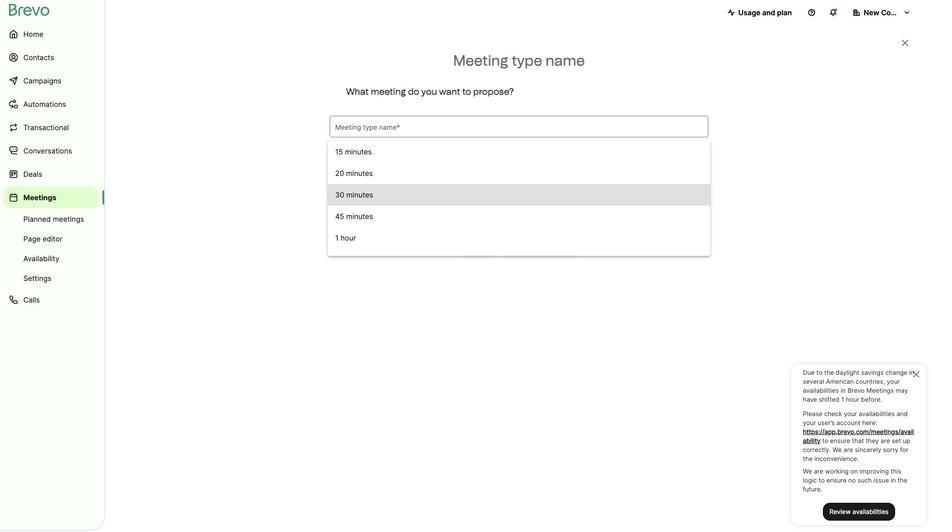 Task type: describe. For each thing, give the bounding box(es) containing it.
1 hour
[[335, 234, 356, 242]]

list box containing 15 minutes
[[328, 141, 710, 270]]

20 minutes
[[335, 169, 373, 178]]

deals
[[23, 170, 42, 179]]

to
[[462, 86, 471, 97]]

planned
[[23, 215, 51, 224]]

meetings
[[53, 215, 84, 224]]

custom
[[335, 255, 362, 264]]

new company
[[864, 8, 914, 17]]

campaigns link
[[4, 70, 99, 92]]

transactional
[[23, 123, 69, 132]]

30 minutes inside field
[[335, 190, 373, 199]]

30 minutes inside list box
[[335, 190, 373, 199]]

and
[[762, 8, 775, 17]]

page
[[23, 235, 41, 243]]

deals link
[[4, 164, 99, 185]]

what
[[346, 86, 369, 97]]

type
[[512, 52, 542, 69]]

conversations link
[[4, 140, 99, 162]]

calls link
[[4, 289, 99, 311]]

45 minutes
[[335, 212, 373, 221]]

you
[[421, 86, 437, 97]]

new
[[864, 8, 880, 17]]

conversations
[[23, 146, 72, 155]]

planned meetings link
[[4, 210, 99, 228]]

settings link
[[4, 270, 99, 288]]

settings
[[23, 274, 51, 283]]

want
[[439, 86, 460, 97]]

availability link
[[4, 250, 99, 268]]

meetings link
[[4, 187, 99, 208]]

propose?
[[473, 86, 514, 97]]



Task type: vqa. For each thing, say whether or not it's contained in the screenshot.
3
no



Task type: locate. For each thing, give the bounding box(es) containing it.
campaigns
[[23, 76, 61, 85]]

contacts link
[[4, 47, 99, 68]]

hour
[[341, 234, 356, 242]]

usage and plan
[[738, 8, 792, 17]]

meetings
[[23, 193, 56, 202]]

automations link
[[4, 93, 99, 115]]

minutes
[[345, 147, 372, 156], [346, 169, 373, 178], [346, 190, 373, 199], [346, 190, 373, 199], [346, 212, 373, 221]]

meeting
[[371, 86, 406, 97]]

editor
[[43, 235, 62, 243]]

minutes inside field
[[346, 190, 373, 199]]

company
[[881, 8, 914, 17]]

30 minutes
[[335, 190, 373, 199], [335, 190, 373, 199]]

15
[[335, 147, 343, 156]]

home
[[23, 30, 43, 39]]

do
[[408, 86, 419, 97]]

45
[[335, 212, 344, 221]]

plan
[[777, 8, 792, 17]]

list box
[[328, 141, 710, 270]]

20
[[335, 169, 344, 178]]

availability
[[23, 254, 59, 263]]

1
[[335, 234, 339, 242]]

30 minutes field
[[335, 189, 703, 200]]

transactional link
[[4, 117, 99, 138]]

planned meetings
[[23, 215, 84, 224]]

30
[[335, 190, 344, 199], [335, 190, 344, 199]]

calls
[[23, 296, 40, 305]]

automations
[[23, 100, 66, 109]]

30 inside field
[[335, 190, 344, 199]]

None text field
[[335, 121, 703, 132]]

15 minutes
[[335, 147, 372, 156]]

new company button
[[846, 4, 918, 22]]

page editor link
[[4, 230, 99, 248]]

meeting type name
[[453, 52, 585, 69]]

page editor
[[23, 235, 62, 243]]

what meeting do you want to propose?
[[346, 86, 514, 97]]

home link
[[4, 23, 99, 45]]

meeting
[[453, 52, 508, 69]]

usage
[[738, 8, 761, 17]]

contacts
[[23, 53, 54, 62]]

usage and plan button
[[720, 4, 799, 22]]

name
[[546, 52, 585, 69]]



